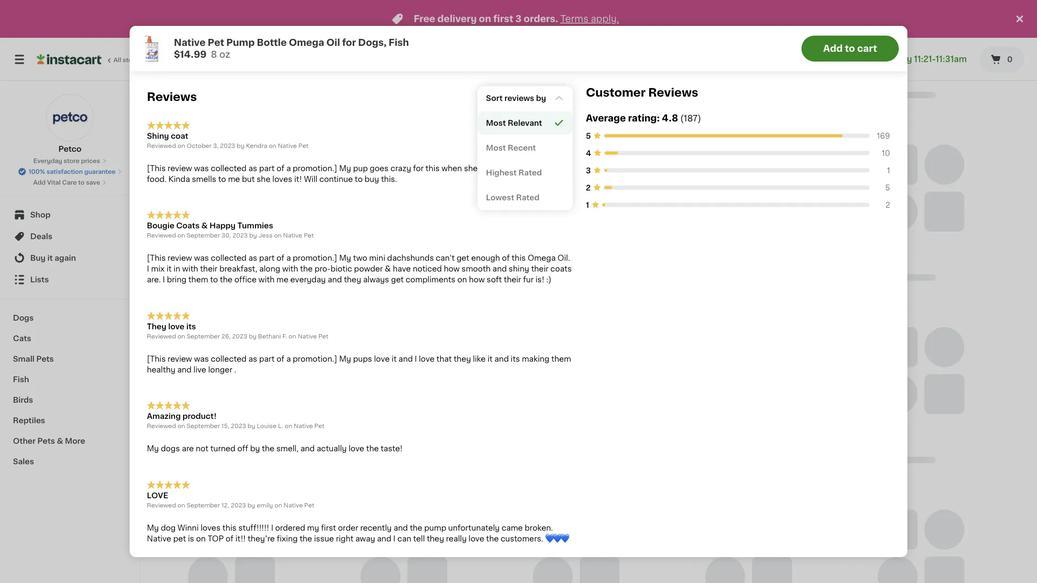 Task type: describe. For each thing, give the bounding box(es) containing it.
native inside the bougie coats & happy tummies reviewed on september 30, 2023 by jess on native pet
[[283, 233, 302, 239]]

and left that
[[399, 355, 413, 363]]

satisfaction
[[47, 169, 83, 175]]

love left that
[[419, 355, 435, 363]]

of for them
[[277, 355, 285, 363]]

my
[[307, 524, 319, 532]]

order inside items purchased through instacart can only be returned in-store. go to the customer service desk at any petco retail store and present your transaction barcode, if available, or instacart receipt, if not. your barcode or receipt will be accessible in your order history page. most purchases are eligible for exchange or refund within 30 days. petco may ask you to show a government-issued photo id. for more details, see petco's full in-store return policy for details:
[[351, 32, 371, 40]]

your
[[164, 32, 180, 40]]

by inside shiny coat reviewed on october 3, 2023 by kendra on native pet
[[237, 143, 245, 149]]

as for along
[[249, 255, 257, 262]]

turned
[[210, 445, 236, 453]]

enough
[[471, 255, 500, 262]]

dachshunds
[[387, 255, 434, 262]]

part for she
[[259, 165, 275, 172]]

guarantee
[[84, 169, 116, 175]]

taste!
[[381, 445, 403, 453]]

september inside amazing product! reviewed on september 15, 2023 by louise l. on native pet
[[187, 423, 220, 429]]

can't
[[436, 255, 455, 262]]

limited time offer region
[[0, 0, 1014, 38]]

collected for live
[[211, 355, 247, 363]]

promotion.] inside [this review was collected as part of a promotion.] my pups love it and i love that they like it and its making them healthy and live longer .
[[293, 355, 337, 363]]

and right smell, at the left of page
[[301, 445, 315, 453]]

lists
[[30, 276, 49, 284]]

0 vertical spatial 2
[[586, 184, 591, 191]]

days.
[[655, 32, 676, 40]]

by inside the bougie coats & happy tummies reviewed on september 30, 2023 by jess on native pet
[[249, 233, 257, 239]]

promotion.] for biotic
[[293, 255, 337, 262]]

add to cart
[[824, 44, 878, 53]]

sort
[[486, 94, 503, 102]]

30,
[[222, 233, 231, 239]]

more
[[65, 438, 85, 445]]

terms
[[561, 14, 589, 24]]

on right the l.
[[285, 423, 292, 429]]

birds
[[13, 397, 33, 404]]

10
[[882, 149, 891, 157]]

smell,
[[276, 445, 299, 453]]

a for [this review was collected as part of a promotion.] my two mini dachshunds can't get enough of this omega oil. i mix it in with their breakfast, along with the pro-biotic powder & have noticed how smooth and shiny their coats are. i bring them to the office with me everyday and they always get compliments on how soft their fur is! :)
[[286, 255, 291, 262]]

rated for highest rated
[[519, 169, 542, 176]]

it right pups
[[392, 355, 397, 363]]

it right buy
[[47, 255, 53, 262]]

loves inside my dog winni loves this stuff!!!!! i ordered my first order recently and the pump unfortunately came broken. native pet is on top of it!! they're fixing the issue right away and i can tell they really love the customers. 💙💙💙
[[201, 524, 221, 532]]

shiny
[[147, 132, 169, 140]]

apply.
[[591, 14, 619, 24]]

small
[[13, 356, 34, 363]]

1 vertical spatial how
[[469, 276, 485, 284]]

most down sort
[[486, 119, 506, 127]]

as for longer
[[249, 355, 257, 363]]

coats
[[551, 265, 572, 273]]

0 vertical spatial in-
[[361, 21, 371, 29]]

11:21-
[[914, 55, 936, 63]]

1 vertical spatial most relevant
[[486, 119, 542, 127]]

on right kendra
[[269, 143, 276, 149]]

reviewed inside the bougie coats & happy tummies reviewed on september 30, 2023 by jess on native pet
[[147, 233, 176, 239]]

highest
[[486, 169, 517, 176]]

1 horizontal spatial petco
[[545, 21, 567, 29]]

1 horizontal spatial reviews
[[649, 87, 699, 98]]

shop link
[[6, 204, 133, 226]]

my for two
[[339, 255, 351, 262]]

love inside they love its reviewed on september 26, 2023 by bethani f. on native pet
[[168, 323, 185, 330]]

dogs link
[[6, 308, 133, 329]]

2 vertical spatial store
[[64, 158, 80, 164]]

issued
[[839, 32, 864, 40]]

https://www.petco.com/content/petco/petcostore/en_us/pet-
[[407, 43, 651, 50]]

pet inside amazing product! reviewed on september 15, 2023 by louise l. on native pet
[[315, 423, 325, 429]]

on inside [this review was collected as part of a promotion.] my pup goes crazy for this when she hears me put it on her food. kinda smells to me but she loves it! will continue to buy this.
[[539, 165, 548, 172]]

on right f. at the left of page
[[289, 333, 296, 339]]

the down my
[[300, 535, 312, 543]]

reviewed inside amazing product! reviewed on september 15, 2023 by louise l. on native pet
[[147, 423, 176, 429]]

a inside items purchased through instacart can only be returned in-store. go to the customer service desk at any petco retail store and present your transaction barcode, if available, or instacart receipt, if not. your barcode or receipt will be accessible in your order history page. most purchases are eligible for exchange or refund within 30 days. petco may ask you to show a government-issued photo id. for more details, see petco's full in-store return policy for details:
[[783, 32, 788, 40]]

to down pup
[[355, 175, 363, 183]]

1 horizontal spatial get
[[457, 255, 470, 262]]

[this for [this review was collected as part of a promotion.] my pups love it and i love that they like it and its making them healthy and live longer .
[[147, 355, 166, 363]]

love right pups
[[374, 355, 390, 363]]

food.
[[147, 175, 167, 183]]

not.
[[147, 32, 162, 40]]

for down any
[[531, 32, 541, 40]]

them inside [this review was collected as part of a promotion.] my pups love it and i love that they like it and its making them healthy and live longer .
[[552, 355, 571, 363]]

1 vertical spatial your
[[332, 32, 349, 40]]

right
[[336, 535, 354, 543]]

0 vertical spatial me
[[503, 165, 515, 172]]

a for [this review was collected as part of a promotion.] my pups love it and i love that they like it and its making them healthy and live longer .
[[286, 355, 291, 363]]

1 horizontal spatial their
[[504, 276, 521, 284]]

on down amazing
[[178, 423, 185, 429]]

and down recently
[[377, 535, 391, 543]]

terms apply. link
[[561, 14, 619, 24]]

instacart logo image
[[37, 53, 102, 66]]

to inside button
[[845, 44, 855, 53]]

the down unfortunately
[[486, 535, 499, 543]]

by right off
[[250, 445, 260, 453]]

sort reviews by
[[486, 94, 546, 102]]

0
[[1008, 56, 1013, 63]]

bougie
[[147, 222, 174, 230]]

along
[[259, 265, 280, 273]]

on down the coat
[[178, 143, 185, 149]]

1 if from the left
[[758, 21, 763, 29]]

1 vertical spatial relevant
[[508, 119, 542, 127]]

returned
[[326, 21, 359, 29]]

the down breakfast, in the top left of the page
[[220, 276, 233, 284]]

169
[[877, 132, 891, 140]]

birds link
[[6, 390, 133, 411]]

0 horizontal spatial petco
[[58, 145, 81, 153]]

0 vertical spatial 1
[[887, 167, 891, 174]]

and right like
[[495, 355, 509, 363]]

1 vertical spatial most relevant button
[[478, 111, 573, 135]]

100% satisfaction guarantee button
[[18, 165, 122, 176]]

it right like
[[488, 355, 493, 363]]

omega inside [this review was collected as part of a promotion.] my two mini dachshunds can't get enough of this omega oil. i mix it in with their breakfast, along with the pro-biotic powder & have noticed how smooth and shiny their coats are. i bring them to the office with me everyday and they always get compliments on how soft their fur is! :)
[[528, 255, 556, 262]]

i right are.
[[163, 276, 165, 284]]

amazing product! reviewed on september 15, 2023 by louise l. on native pet
[[147, 413, 325, 429]]

add for add vital care to save
[[33, 180, 46, 186]]

happy
[[210, 222, 236, 230]]

small pets
[[13, 356, 54, 363]]

my dog winni loves this stuff!!!!! i ordered my first order recently and the pump unfortunately came broken. native pet is on top of it!! they're fixing the issue right away and i can tell they really love the customers. 💙💙💙
[[147, 524, 568, 543]]

the up tell at left
[[410, 524, 423, 532]]

in inside [this review was collected as part of a promotion.] my two mini dachshunds can't get enough of this omega oil. i mix it in with their breakfast, along with the pro-biotic powder & have noticed how smooth and shiny their coats are. i bring them to the office with me everyday and they always get compliments on how soft their fur is! :)
[[174, 265, 180, 273]]

part for the
[[259, 255, 275, 262]]

buy it again
[[30, 255, 76, 262]]

12,
[[222, 502, 229, 508]]

1 vertical spatial in-
[[283, 43, 293, 50]]

and down "biotic"
[[328, 276, 342, 284]]

1 vertical spatial fish
[[13, 376, 29, 384]]

by inside amazing product! reviewed on september 15, 2023 by louise l. on native pet
[[248, 423, 255, 429]]

native inside my dog winni loves this stuff!!!!! i ordered my first order recently and the pump unfortunately came broken. native pet is on top of it!! they're fixing the issue right away and i can tell they really love the customers. 💙💙💙
[[147, 535, 171, 543]]

2 horizontal spatial with
[[282, 265, 298, 273]]

september inside the bougie coats & happy tummies reviewed on september 30, 2023 by jess on native pet
[[187, 233, 220, 239]]

first inside 'limited time offer' region
[[494, 14, 514, 24]]

& for happy
[[201, 222, 208, 230]]

collected for to
[[211, 165, 247, 172]]

crazy
[[391, 165, 411, 172]]

& for more
[[57, 438, 63, 445]]

that
[[437, 355, 452, 363]]

to inside [this review was collected as part of a promotion.] my two mini dachshunds can't get enough of this omega oil. i mix it in with their breakfast, along with the pro-biotic powder & have noticed how smooth and shiny their coats are. i bring them to the office with me everyday and they always get compliments on how soft their fur is! :)
[[210, 276, 218, 284]]

care
[[62, 180, 77, 186]]

really
[[446, 535, 467, 543]]

barcode,
[[723, 21, 757, 29]]

present
[[628, 21, 657, 29]]

[this review was collected as part of a promotion.] my two mini dachshunds can't get enough of this omega oil. i mix it in with their breakfast, along with the pro-biotic powder & have noticed how smooth and shiny their coats are. i bring them to the office with me everyday and they always get compliments on how soft their fur is! :)
[[147, 255, 572, 284]]

pump
[[424, 524, 447, 532]]

rated for lowest rated
[[516, 194, 540, 201]]

this inside my dog winni loves this stuff!!!!! i ordered my first order recently and the pump unfortunately came broken. native pet is on top of it!! they're fixing the issue right away and i can tell they really love the customers. 💙💙💙
[[223, 524, 237, 532]]

pup
[[353, 165, 368, 172]]

and inside items purchased through instacart can only be returned in-store. go to the customer service desk at any petco retail store and present your transaction barcode, if available, or instacart receipt, if not. your barcode or receipt will be accessible in your order history page. most purchases are eligible for exchange or refund within 30 days. petco may ask you to show a government-issued photo id. for more details, see petco's full in-store return policy for details:
[[611, 21, 626, 29]]

reptiles link
[[6, 411, 133, 431]]

lowest rated
[[486, 194, 540, 201]]

0 vertical spatial be
[[314, 21, 324, 29]]

full
[[270, 43, 281, 50]]

pro-
[[315, 265, 331, 273]]

they inside [this review was collected as part of a promotion.] my two mini dachshunds can't get enough of this omega oil. i mix it in with their breakfast, along with the pro-biotic powder & have noticed how smooth and shiny their coats are. i bring them to the office with me everyday and they always get compliments on how soft their fur is! :)
[[344, 276, 361, 284]]

0 horizontal spatial are
[[182, 445, 194, 453]]

pet inside love reviewed on september 12, 2023 by emily on native pet
[[304, 502, 315, 508]]

for right policy
[[365, 43, 375, 50]]

history
[[373, 32, 400, 40]]

customer reviews
[[586, 87, 699, 98]]

2 instacart from the left
[[812, 21, 846, 29]]

pets for other
[[37, 438, 55, 445]]

1 horizontal spatial 2
[[886, 201, 891, 209]]

1 horizontal spatial she
[[464, 165, 478, 172]]

add for add to cart
[[824, 44, 843, 53]]

most recent
[[486, 144, 536, 151]]

2023 inside amazing product! reviewed on september 15, 2023 by louise l. on native pet
[[231, 423, 246, 429]]

(187)
[[681, 114, 701, 123]]

0 vertical spatial most relevant button
[[480, 88, 571, 106]]

photo
[[866, 32, 889, 40]]

pups
[[353, 355, 372, 363]]

ordered
[[275, 524, 305, 532]]

customers.
[[501, 535, 544, 543]]

government-
[[790, 32, 839, 40]]

on inside [this review was collected as part of a promotion.] my two mini dachshunds can't get enough of this omega oil. i mix it in with their breakfast, along with the pro-biotic powder & have noticed how smooth and shiny their coats are. i bring them to the office with me everyday and they always get compliments on how soft their fur is! :)
[[458, 276, 467, 284]]

delivery by 11:21-11:31am link
[[848, 53, 967, 66]]

[this for [this review was collected as part of a promotion.] my two mini dachshunds can't get enough of this omega oil. i mix it in with their breakfast, along with the pro-biotic powder & have noticed how smooth and shiny their coats are. i bring them to the office with me everyday and they always get compliments on how soft their fur is! :)
[[147, 255, 166, 262]]

0 vertical spatial store
[[590, 21, 609, 29]]

me inside [this review was collected as part of a promotion.] my two mini dachshunds can't get enough of this omega oil. i mix it in with their breakfast, along with the pro-biotic powder & have noticed how smooth and shiny their coats are. i bring them to the office with me everyday and they always get compliments on how soft their fur is! :)
[[277, 276, 289, 284]]

and left live
[[177, 366, 192, 374]]

most up most recent at top
[[495, 93, 515, 101]]

retail
[[569, 21, 588, 29]]

the up everyday at the top of page
[[300, 265, 313, 273]]

0 vertical spatial relevant
[[517, 93, 551, 101]]

my for pups
[[339, 355, 351, 363]]

to up "page."
[[407, 21, 415, 29]]

0 vertical spatial how
[[444, 265, 460, 273]]

coat
[[171, 132, 188, 140]]

but
[[242, 175, 255, 183]]

pet inside they love its reviewed on september 26, 2023 by bethani f. on native pet
[[319, 333, 329, 339]]

to right you
[[752, 32, 759, 40]]

customer
[[432, 21, 468, 29]]

them inside [this review was collected as part of a promotion.] my two mini dachshunds can't get enough of this omega oil. i mix it in with their breakfast, along with the pro-biotic powder & have noticed how smooth and shiny their coats are. i bring them to the office with me everyday and they always get compliments on how soft their fur is! :)
[[188, 276, 208, 284]]

tummies
[[237, 222, 273, 230]]

my dogs are not turned off by the smell, and actually love the taste!
[[147, 445, 403, 453]]

1 horizontal spatial 5
[[886, 184, 891, 191]]

exchange
[[543, 32, 580, 40]]

the left taste!
[[366, 445, 379, 453]]

this.
[[381, 175, 397, 183]]

i left mix
[[147, 265, 149, 273]]

on left 26,
[[178, 333, 185, 339]]

native inside shiny coat reviewed on october 3, 2023 by kendra on native pet
[[278, 143, 297, 149]]

pet inside the bougie coats & happy tummies reviewed on september 30, 2023 by jess on native pet
[[304, 233, 314, 239]]

of for food.
[[277, 165, 285, 172]]

78741
[[787, 55, 810, 63]]

amazing
[[147, 413, 181, 420]]

f.
[[283, 333, 287, 339]]

vital
[[47, 180, 61, 186]]

[this for [this review was collected as part of a promotion.] my pup goes crazy for this when she hears me put it on her food. kinda smells to me but she loves it! will continue to buy this.
[[147, 165, 166, 172]]

on inside 'limited time offer' region
[[479, 14, 491, 24]]

0 horizontal spatial me
[[228, 175, 240, 183]]

my for pup
[[339, 165, 351, 172]]

everyday
[[291, 276, 326, 284]]

review for kinda
[[168, 165, 192, 172]]

love right actually
[[349, 445, 364, 453]]

0 vertical spatial your
[[659, 21, 676, 29]]

most inside most recent button
[[486, 144, 506, 151]]

by left 11:21-
[[902, 55, 912, 63]]

1 vertical spatial 1
[[586, 201, 589, 209]]



Task type: vqa. For each thing, say whether or not it's contained in the screenshot.


Task type: locate. For each thing, give the bounding box(es) containing it.
0 horizontal spatial this
[[223, 524, 237, 532]]

review up bring
[[168, 255, 192, 262]]

reviews up 4.8
[[649, 87, 699, 98]]

was for smells
[[194, 165, 209, 172]]

collected for breakfast,
[[211, 255, 247, 262]]

1 vertical spatial as
[[249, 255, 257, 262]]

💙💙💙
[[545, 535, 568, 543]]

2 september from the top
[[187, 333, 220, 339]]

1 horizontal spatial its
[[511, 355, 520, 363]]

a inside [this review was collected as part of a promotion.] my pup goes crazy for this when she hears me put it on her food. kinda smells to me but she loves it! will continue to buy this.
[[286, 165, 291, 172]]

cats link
[[6, 329, 133, 349]]

3 part from the top
[[259, 355, 275, 363]]

your down returned
[[332, 32, 349, 40]]

reviewed down shiny
[[147, 143, 176, 149]]

5 up 4 on the right
[[586, 132, 591, 140]]

3 september from the top
[[187, 423, 220, 429]]

0 vertical spatial part
[[259, 165, 275, 172]]

may
[[702, 32, 719, 40]]

pets for small
[[36, 356, 54, 363]]

& right the coats at the left top
[[201, 222, 208, 230]]

goes
[[370, 165, 389, 172]]

me left but
[[228, 175, 240, 183]]

away
[[356, 535, 375, 543]]

0 vertical spatial get
[[457, 255, 470, 262]]

4 reviewed from the top
[[147, 423, 176, 429]]

1 horizontal spatial add
[[824, 44, 843, 53]]

again
[[55, 255, 76, 262]]

september inside they love its reviewed on september 26, 2023 by bethani f. on native pet
[[187, 333, 220, 339]]

id.
[[147, 43, 157, 50]]

was inside [this review was collected as part of a promotion.] my pup goes crazy for this when she hears me put it on her food. kinda smells to me but she loves it! will continue to buy this.
[[194, 165, 209, 172]]

always
[[363, 276, 389, 284]]

its inside [this review was collected as part of a promotion.] my pups love it and i love that they like it and its making them healthy and live longer .
[[511, 355, 520, 363]]

my left dogs on the left of the page
[[147, 445, 159, 453]]

1 [this from the top
[[147, 165, 166, 172]]

2 horizontal spatial they
[[454, 355, 471, 363]]

i left tell at left
[[393, 535, 396, 543]]

delivery
[[438, 14, 477, 24]]

https://www.petco.com/content/petco/petcostore/en_us/pet-services/help/help-easy-returns.html
[[407, 43, 798, 50]]

1 vertical spatial &
[[385, 265, 391, 273]]

its inside they love its reviewed on september 26, 2023 by bethani f. on native pet
[[186, 323, 196, 330]]

review for with
[[168, 255, 192, 262]]

longer
[[208, 366, 232, 374]]

petco up exchange
[[545, 21, 567, 29]]

and up soft
[[493, 265, 507, 273]]

2 as from the top
[[249, 255, 257, 262]]

0 horizontal spatial with
[[182, 265, 198, 273]]

louise
[[257, 423, 277, 429]]

desk
[[499, 21, 518, 29]]

1 vertical spatial are
[[182, 445, 194, 453]]

review for healthy
[[168, 355, 192, 363]]

office
[[234, 276, 257, 284]]

2 if from the left
[[879, 21, 884, 29]]

and right recently
[[394, 524, 408, 532]]

live
[[194, 366, 206, 374]]

1 as from the top
[[249, 165, 257, 172]]

on right jess
[[274, 233, 282, 239]]

as inside [this review was collected as part of a promotion.] my pups love it and i love that they like it and its making them healthy and live longer .
[[249, 355, 257, 363]]

september inside love reviewed on september 12, 2023 by emily on native pet
[[187, 502, 220, 508]]

promotion.] up will
[[293, 165, 337, 172]]

1 vertical spatial was
[[194, 255, 209, 262]]

2 vertical spatial they
[[427, 535, 444, 543]]

1 part from the top
[[259, 165, 275, 172]]

1 promotion.] from the top
[[293, 165, 337, 172]]

through
[[213, 21, 243, 29]]

details,
[[195, 43, 222, 50]]

noticed
[[413, 265, 442, 273]]

3 reviewed from the top
[[147, 333, 176, 339]]

soft
[[487, 276, 502, 284]]

2023 inside they love its reviewed on september 26, 2023 by bethani f. on native pet
[[232, 333, 247, 339]]

3 as from the top
[[249, 355, 257, 363]]

1 vertical spatial this
[[512, 255, 526, 262]]

0 vertical spatial omega
[[289, 38, 324, 47]]

& inside [this review was collected as part of a promotion.] my two mini dachshunds can't get enough of this omega oil. i mix it in with their breakfast, along with the pro-biotic powder & have noticed how smooth and shiny their coats are. i bring them to the office with me everyday and they always get compliments on how soft their fur is! :)
[[385, 265, 391, 273]]

small pets link
[[6, 349, 133, 370]]

3 promotion.] from the top
[[293, 355, 337, 363]]

with up bring
[[182, 265, 198, 273]]

of inside [this review was collected as part of a promotion.] my pup goes crazy for this when she hears me put it on her food. kinda smells to me but she loves it! will continue to buy this.
[[277, 165, 285, 172]]

1 horizontal spatial or
[[582, 32, 590, 40]]

5 down the 10
[[886, 184, 891, 191]]

26,
[[222, 333, 231, 339]]

0 horizontal spatial be
[[269, 32, 278, 40]]

native inside love reviewed on september 12, 2023 by emily on native pet
[[284, 502, 303, 508]]

bottle
[[257, 38, 287, 47]]

they
[[147, 323, 166, 330]]

by inside button
[[536, 94, 546, 102]]

1 vertical spatial rated
[[516, 194, 540, 201]]

how down can't
[[444, 265, 460, 273]]

store up refund
[[590, 21, 609, 29]]

native inside "native pet pump bottle omega oil for dogs, fish $14.99 8 oz"
[[174, 38, 206, 47]]

0 vertical spatial most relevant
[[495, 93, 551, 101]]

oil
[[326, 38, 340, 47]]

everyday store prices
[[33, 158, 100, 164]]

september down product!
[[187, 423, 220, 429]]

reviewed inside shiny coat reviewed on october 3, 2023 by kendra on native pet
[[147, 143, 176, 149]]

store up 100% satisfaction guarantee "button"
[[64, 158, 80, 164]]

1 horizontal spatial they
[[427, 535, 444, 543]]

5 reviewed from the top
[[147, 502, 176, 508]]

to right smells
[[218, 175, 226, 183]]

ask
[[720, 32, 733, 40]]

first inside my dog winni loves this stuff!!!!! i ordered my first order recently and the pump unfortunately came broken. native pet is on top of it!! they're fixing the issue right away and i can tell they really love the customers. 💙💙💙
[[321, 524, 336, 532]]

1 vertical spatial collected
[[211, 255, 247, 262]]

their down shiny
[[504, 276, 521, 284]]

1 horizontal spatial your
[[659, 21, 676, 29]]

other pets & more link
[[6, 431, 133, 452]]

order inside my dog winni loves this stuff!!!!! i ordered my first order recently and the pump unfortunately came broken. native pet is on top of it!! they're fixing the issue right away and i can tell they really love the customers. 💙💙💙
[[338, 524, 358, 532]]

for inside [this review was collected as part of a promotion.] my pup goes crazy for this when she hears me put it on her food. kinda smells to me but she loves it! will continue to buy this.
[[413, 165, 424, 172]]

add vital care to save link
[[33, 178, 107, 187]]

0 vertical spatial pets
[[36, 356, 54, 363]]

3 was from the top
[[194, 355, 209, 363]]

1 horizontal spatial first
[[494, 14, 514, 24]]

its right "they"
[[186, 323, 196, 330]]

2 vertical spatial part
[[259, 355, 275, 363]]

them right making
[[552, 355, 571, 363]]

0 vertical spatial loves
[[272, 175, 292, 183]]

be
[[314, 21, 324, 29], [269, 32, 278, 40]]

for inside "native pet pump bottle omega oil for dogs, fish $14.99 8 oz"
[[342, 38, 356, 47]]

broken.
[[525, 524, 553, 532]]

1 horizontal spatial loves
[[272, 175, 292, 183]]

in-
[[361, 21, 371, 29], [283, 43, 293, 50]]

instacart up will
[[245, 21, 278, 29]]

part inside [this review was collected as part of a promotion.] my pups love it and i love that they like it and its making them healthy and live longer .
[[259, 355, 275, 363]]

[this inside [this review was collected as part of a promotion.] my two mini dachshunds can't get enough of this omega oil. i mix it in with their breakfast, along with the pro-biotic powder & have noticed how smooth and shiny their coats are. i bring them to the office with me everyday and they always get compliments on how soft their fur is! :)
[[147, 255, 166, 262]]

2023 right 3,
[[220, 143, 235, 149]]

order up right
[[338, 524, 358, 532]]

it right the put
[[532, 165, 537, 172]]

get
[[457, 255, 470, 262], [391, 276, 404, 284]]

1 vertical spatial she
[[257, 175, 271, 183]]

pet up my
[[304, 502, 315, 508]]

my inside [this review was collected as part of a promotion.] my pup goes crazy for this when she hears me put it on her food. kinda smells to me but she loves it! will continue to buy this.
[[339, 165, 351, 172]]

1 vertical spatial first
[[321, 524, 336, 532]]

0 horizontal spatial if
[[758, 21, 763, 29]]

0 horizontal spatial add
[[33, 180, 46, 186]]

they down pump
[[427, 535, 444, 543]]

on inside my dog winni loves this stuff!!!!! i ordered my first order recently and the pump unfortunately came broken. native pet is on top of it!! they're fixing the issue right away and i can tell they really love the customers. 💙💙💙
[[196, 535, 206, 543]]

omega
[[289, 38, 324, 47], [528, 255, 556, 262]]

october
[[187, 143, 212, 149]]

breakfast,
[[219, 265, 257, 273]]

in up bring
[[174, 265, 180, 273]]

15,
[[222, 423, 230, 429]]

be up full
[[269, 32, 278, 40]]

by inside they love its reviewed on september 26, 2023 by bethani f. on native pet
[[249, 333, 257, 339]]

to left the save
[[78, 180, 85, 186]]

bethani
[[258, 333, 281, 339]]

continue
[[320, 175, 353, 183]]

of inside [this review was collected as part of a promotion.] my pups love it and i love that they like it and its making them healthy and live longer .
[[277, 355, 285, 363]]

most relevant button down "https://www.petco.com/content/petco/petcostore/en_us/pet-"
[[480, 88, 571, 106]]

collected up but
[[211, 165, 247, 172]]

accessible
[[280, 32, 321, 40]]

1 vertical spatial its
[[511, 355, 520, 363]]

issue
[[314, 535, 334, 543]]

as up but
[[249, 165, 257, 172]]

on right emily
[[275, 502, 282, 508]]

0 vertical spatial collected
[[211, 165, 247, 172]]

this inside [this review was collected as part of a promotion.] my pup goes crazy for this when she hears me put it on her food. kinda smells to me but she loves it! will continue to buy this.
[[426, 165, 440, 172]]

of for in
[[277, 255, 285, 262]]

cats
[[13, 335, 31, 343]]

of inside my dog winni loves this stuff!!!!! i ordered my first order recently and the pump unfortunately came broken. native pet is on top of it!! they're fixing the issue right away and i can tell they really love the customers. 💙💙💙
[[226, 535, 234, 543]]

they
[[344, 276, 361, 284], [454, 355, 471, 363], [427, 535, 444, 543]]

part inside [this review was collected as part of a promotion.] my pup goes crazy for this when she hears me put it on her food. kinda smells to me but she loves it! will continue to buy this.
[[259, 165, 275, 172]]

native pet pump bottle omega oil for dogs, fish $14.99 8 oz
[[174, 38, 409, 59]]

0 vertical spatial promotion.]
[[293, 165, 337, 172]]

most relevant button down 'sort reviews by' button
[[478, 111, 573, 135]]

to
[[407, 21, 415, 29], [752, 32, 759, 40], [845, 44, 855, 53], [218, 175, 226, 183], [355, 175, 363, 183], [78, 180, 85, 186], [210, 276, 218, 284]]

promotion.] left pups
[[293, 355, 337, 363]]

1 horizontal spatial are
[[487, 32, 499, 40]]

1 horizontal spatial them
[[552, 355, 571, 363]]

this up the it!!
[[223, 524, 237, 532]]

any
[[529, 21, 543, 29]]

fish link
[[6, 370, 133, 390]]

prices
[[81, 158, 100, 164]]

dog
[[161, 524, 176, 532]]

within
[[619, 32, 641, 40]]

as inside [this review was collected as part of a promotion.] my pup goes crazy for this when she hears me put it on her food. kinda smells to me but she loves it! will continue to buy this.
[[249, 165, 257, 172]]

4 september from the top
[[187, 502, 220, 508]]

part down kendra
[[259, 165, 275, 172]]

most down "customer" at the left top
[[425, 32, 444, 40]]

free
[[414, 14, 435, 24]]

was for and
[[194, 355, 209, 363]]

was down the coats at the left top
[[194, 255, 209, 262]]

on up the "winni"
[[178, 502, 185, 508]]

1 collected from the top
[[211, 165, 247, 172]]

0 vertical spatial rated
[[519, 169, 542, 176]]

0 vertical spatial was
[[194, 165, 209, 172]]

to left the office
[[210, 276, 218, 284]]

as inside [this review was collected as part of a promotion.] my two mini dachshunds can't get enough of this omega oil. i mix it in with their breakfast, along with the pro-biotic powder & have noticed how smooth and shiny their coats are. i bring them to the office with me everyday and they always get compliments on how soft their fur is! :)
[[249, 255, 257, 262]]

0 horizontal spatial them
[[188, 276, 208, 284]]

1 horizontal spatial this
[[426, 165, 440, 172]]

love
[[147, 492, 168, 499]]

0 vertical spatial order
[[351, 32, 371, 40]]

0 vertical spatial 3
[[516, 14, 522, 24]]

loves left it!
[[272, 175, 292, 183]]

0 vertical spatial petco
[[545, 21, 567, 29]]

0 horizontal spatial 1
[[586, 201, 589, 209]]

is!
[[536, 276, 545, 284]]

1 september from the top
[[187, 233, 220, 239]]

& inside the bougie coats & happy tummies reviewed on september 30, 2023 by jess on native pet
[[201, 222, 208, 230]]

2 vertical spatial this
[[223, 524, 237, 532]]

they're
[[248, 535, 275, 543]]

most recent button
[[478, 136, 573, 160]]

pet up 8
[[208, 38, 224, 47]]

was inside [this review was collected as part of a promotion.] my two mini dachshunds can't get enough of this omega oil. i mix it in with their breakfast, along with the pro-biotic powder & have noticed how smooth and shiny their coats are. i bring them to the office with me everyday and they always get compliments on how soft their fur is! :)
[[194, 255, 209, 262]]

omega down only
[[289, 38, 324, 47]]

emily
[[257, 502, 273, 508]]

promotion.] inside [this review was collected as part of a promotion.] my pup goes crazy for this when she hears me put it on her food. kinda smells to me but she loves it! will continue to buy this.
[[293, 165, 337, 172]]

smells
[[192, 175, 216, 183]]

if up photo at the right of page
[[879, 21, 884, 29]]

1 was from the top
[[194, 165, 209, 172]]

hears
[[480, 165, 501, 172]]

1 horizontal spatial omega
[[528, 255, 556, 262]]

2 review from the top
[[168, 255, 192, 262]]

it inside [this review was collected as part of a promotion.] my pup goes crazy for this when she hears me put it on her food. kinda smells to me but she loves it! will continue to buy this.
[[532, 165, 537, 172]]

0 vertical spatial in
[[323, 32, 330, 40]]

with right along
[[282, 265, 298, 273]]

most inside items purchased through instacart can only be returned in-store. go to the customer service desk at any petco retail store and present your transaction barcode, if available, or instacart receipt, if not. your barcode or receipt will be accessible in your order history page. most purchases are eligible for exchange or refund within 30 days. petco may ask you to show a government-issued photo id. for more details, see petco's full in-store return policy for details:
[[425, 32, 444, 40]]

3 [this from the top
[[147, 355, 166, 363]]

1 horizontal spatial how
[[469, 276, 485, 284]]

part inside [this review was collected as part of a promotion.] my two mini dachshunds can't get enough of this omega oil. i mix it in with their breakfast, along with the pro-biotic powder & have noticed how smooth and shiny their coats are. i bring them to the office with me everyday and they always get compliments on how soft their fur is! :)
[[259, 255, 275, 262]]

2 [this from the top
[[147, 255, 166, 262]]

2023 right 12,
[[231, 502, 246, 508]]

0 horizontal spatial instacart
[[245, 21, 278, 29]]

get down have
[[391, 276, 404, 284]]

a inside [this review was collected as part of a promotion.] my two mini dachshunds can't get enough of this omega oil. i mix it in with their breakfast, along with the pro-biotic powder & have noticed how smooth and shiny their coats are. i bring them to the office with me everyday and they always get compliments on how soft their fur is! :)
[[286, 255, 291, 262]]

0 vertical spatial this
[[426, 165, 440, 172]]

1 horizontal spatial can
[[398, 535, 411, 543]]

reviewed down love
[[147, 502, 176, 508]]

add inside 'add to cart' button
[[824, 44, 843, 53]]

collected inside [this review was collected as part of a promotion.] my pup goes crazy for this when she hears me put it on her food. kinda smells to me but she loves it! will continue to buy this.
[[211, 165, 247, 172]]

as down they love its reviewed on september 26, 2023 by bethani f. on native pet in the bottom left of the page
[[249, 355, 257, 363]]

native up $14.99
[[174, 38, 206, 47]]

promotion.]
[[293, 165, 337, 172], [293, 255, 337, 262], [293, 355, 337, 363]]

all stores link
[[37, 44, 143, 75]]

2 was from the top
[[194, 255, 209, 262]]

0 horizontal spatial omega
[[289, 38, 324, 47]]

rated down most recent button
[[519, 169, 542, 176]]

1 vertical spatial store
[[293, 43, 313, 50]]

omega up is! at top
[[528, 255, 556, 262]]

0 vertical spatial [this
[[147, 165, 166, 172]]

they love its reviewed on september 26, 2023 by bethani f. on native pet
[[147, 323, 329, 339]]

by right 'reviews'
[[536, 94, 546, 102]]

free delivery on first 3 orders. terms apply.
[[414, 14, 619, 24]]

omega inside "native pet pump bottle omega oil for dogs, fish $14.99 8 oz"
[[289, 38, 324, 47]]

promotion.] inside [this review was collected as part of a promotion.] my two mini dachshunds can't get enough of this omega oil. i mix it in with their breakfast, along with the pro-biotic powder & have noticed how smooth and shiny their coats are. i bring them to the office with me everyday and they always get compliments on how soft their fur is! :)
[[293, 255, 337, 262]]

30
[[643, 32, 653, 40]]

in
[[323, 32, 330, 40], [174, 265, 180, 273]]

my inside [this review was collected as part of a promotion.] my two mini dachshunds can't get enough of this omega oil. i mix it in with their breakfast, along with the pro-biotic powder & have noticed how smooth and shiny their coats are. i bring them to the office with me everyday and they always get compliments on how soft their fur is! :)
[[339, 255, 351, 262]]

in inside items purchased through instacart can only be returned in-store. go to the customer service desk at any petco retail store and present your transaction barcode, if available, or instacart receipt, if not. your barcode or receipt will be accessible in your order history page. most purchases are eligible for exchange or refund within 30 days. petco may ask you to show a government-issued photo id. for more details, see petco's full in-store return policy for details:
[[323, 32, 330, 40]]

my inside [this review was collected as part of a promotion.] my pups love it and i love that they like it and its making them healthy and live longer .
[[339, 355, 351, 363]]

native right f. at the left of page
[[298, 333, 317, 339]]

review up healthy
[[168, 355, 192, 363]]

1 horizontal spatial fish
[[389, 38, 409, 47]]

0 horizontal spatial in-
[[283, 43, 293, 50]]

None search field
[[155, 44, 592, 75]]

on down the coats at the left top
[[178, 233, 185, 239]]

of
[[277, 165, 285, 172], [277, 255, 285, 262], [502, 255, 510, 262], [277, 355, 285, 363], [226, 535, 234, 543]]

review inside [this review was collected as part of a promotion.] my pups love it and i love that they like it and its making them healthy and live longer .
[[168, 355, 192, 363]]

pet inside shiny coat reviewed on october 3, 2023 by kendra on native pet
[[299, 143, 309, 149]]

by inside love reviewed on september 12, 2023 by emily on native pet
[[248, 502, 255, 508]]

1 horizontal spatial instacart
[[812, 21, 846, 29]]

a inside [this review was collected as part of a promotion.] my pups love it and i love that they like it and its making them healthy and live longer .
[[286, 355, 291, 363]]

most
[[425, 32, 444, 40], [495, 93, 515, 101], [486, 119, 506, 127], [486, 144, 506, 151]]

promotion.] for it!
[[293, 165, 337, 172]]

are inside items purchased through instacart can only be returned in-store. go to the customer service desk at any petco retail store and present your transaction barcode, if available, or instacart receipt, if not. your barcode or receipt will be accessible in your order history page. most purchases are eligible for exchange or refund within 30 days. petco may ask you to show a government-issued photo id. for more details, see petco's full in-store return policy for details:
[[487, 32, 499, 40]]

1 vertical spatial pets
[[37, 438, 55, 445]]

september left 12,
[[187, 502, 220, 508]]

2 horizontal spatial or
[[802, 21, 810, 29]]

reviews up the coat
[[147, 91, 197, 103]]

0 vertical spatial its
[[186, 323, 196, 330]]

as up breakfast, in the top left of the page
[[249, 255, 257, 262]]

relevant right sort
[[517, 93, 551, 101]]

2 promotion.] from the top
[[293, 255, 337, 262]]

a for [this review was collected as part of a promotion.] my pup goes crazy for this when she hears me put it on her food. kinda smells to me but she loves it! will continue to buy this.
[[286, 165, 291, 172]]

add inside add vital care to save link
[[33, 180, 46, 186]]

1 vertical spatial [this
[[147, 255, 166, 262]]

they left like
[[454, 355, 471, 363]]

petco logo image
[[46, 94, 94, 142]]

are left not
[[182, 445, 194, 453]]

they inside [this review was collected as part of a promotion.] my pups love it and i love that they like it and its making them healthy and live longer .
[[454, 355, 471, 363]]

collected up .
[[211, 355, 247, 363]]

she right but
[[257, 175, 271, 183]]

smooth
[[462, 265, 491, 273]]

they down "biotic"
[[344, 276, 361, 284]]

0 horizontal spatial or
[[216, 32, 224, 40]]

put
[[517, 165, 530, 172]]

1 vertical spatial order
[[338, 524, 358, 532]]

on
[[479, 14, 491, 24], [178, 143, 185, 149], [269, 143, 276, 149], [539, 165, 548, 172], [178, 233, 185, 239], [274, 233, 282, 239], [458, 276, 467, 284], [178, 333, 185, 339], [289, 333, 296, 339], [178, 423, 185, 429], [285, 423, 292, 429], [178, 502, 185, 508], [275, 502, 282, 508], [196, 535, 206, 543]]

can inside my dog winni loves this stuff!!!!! i ordered my first order recently and the pump unfortunately came broken. native pet is on top of it!! they're fixing the issue right away and i can tell they really love the customers. 💙💙💙
[[398, 535, 411, 543]]

2 collected from the top
[[211, 255, 247, 262]]

2 horizontal spatial petco
[[678, 32, 700, 40]]

2 horizontal spatial their
[[531, 265, 549, 273]]

fish inside "native pet pump bottle omega oil for dogs, fish $14.99 8 oz"
[[389, 38, 409, 47]]

0 vertical spatial they
[[344, 276, 361, 284]]

it inside [this review was collected as part of a promotion.] my two mini dachshunds can't get enough of this omega oil. i mix it in with their breakfast, along with the pro-biotic powder & have noticed how smooth and shiny their coats are. i bring them to the office with me everyday and they always get compliments on how soft their fur is! :)
[[167, 265, 172, 273]]

she
[[464, 165, 478, 172], [257, 175, 271, 183]]

collected inside [this review was collected as part of a promotion.] my pups love it and i love that they like it and its making them healthy and live longer .
[[211, 355, 247, 363]]

their left breakfast, in the top left of the page
[[200, 265, 218, 273]]

petco up everyday store prices link
[[58, 145, 81, 153]]

1 horizontal spatial me
[[277, 276, 289, 284]]

0 horizontal spatial its
[[186, 323, 196, 330]]

1 vertical spatial 5
[[886, 184, 891, 191]]

as for me
[[249, 165, 257, 172]]

i inside [this review was collected as part of a promotion.] my pups love it and i love that they like it and its making them healthy and live longer .
[[415, 355, 417, 363]]

most relevant down "sort reviews by"
[[486, 119, 542, 127]]

or down through
[[216, 32, 224, 40]]

my inside my dog winni loves this stuff!!!!! i ordered my first order recently and the pump unfortunately came broken. native pet is on top of it!! they're fixing the issue right away and i can tell they really love the customers. 💙💙💙
[[147, 524, 159, 532]]

1 horizontal spatial with
[[259, 276, 275, 284]]

1 vertical spatial me
[[228, 175, 240, 183]]

0 vertical spatial 5
[[586, 132, 591, 140]]

1 vertical spatial be
[[269, 32, 278, 40]]

was for their
[[194, 255, 209, 262]]

0 vertical spatial add
[[824, 44, 843, 53]]

1 vertical spatial them
[[552, 355, 571, 363]]

review inside [this review was collected as part of a promotion.] my pup goes crazy for this when she hears me put it on her food. kinda smells to me but she loves it! will continue to buy this.
[[168, 165, 192, 172]]

bougie coats & happy tummies reviewed on september 30, 2023 by jess on native pet
[[147, 222, 314, 239]]

2 part from the top
[[259, 255, 275, 262]]

pet right f. at the left of page
[[319, 333, 329, 339]]

0 horizontal spatial can
[[280, 21, 294, 29]]

2
[[586, 184, 591, 191], [886, 201, 891, 209]]

can inside items purchased through instacart can only be returned in-store. go to the customer service desk at any petco retail store and present your transaction barcode, if available, or instacart receipt, if not. your barcode or receipt will be accessible in your order history page. most purchases are eligible for exchange or refund within 30 days. petco may ask you to show a government-issued photo id. for more details, see petco's full in-store return policy for details:
[[280, 21, 294, 29]]

me left the put
[[503, 165, 515, 172]]

0 horizontal spatial their
[[200, 265, 218, 273]]

the inside items purchased through instacart can only be returned in-store. go to the customer service desk at any petco retail store and present your transaction barcode, if available, or instacart receipt, if not. your barcode or receipt will be accessible in your order history page. most purchases are eligible for exchange or refund within 30 days. petco may ask you to show a government-issued photo id. for more details, see petco's full in-store return policy for details:
[[417, 21, 430, 29]]

https://www.petco.com/content/petco/petcostore/en_us/pet-services/help/help-easy-returns.html link
[[407, 43, 798, 50]]

native right the l.
[[294, 423, 313, 429]]

0 horizontal spatial reviews
[[147, 91, 197, 103]]

1 vertical spatial review
[[168, 255, 192, 262]]

this inside [this review was collected as part of a promotion.] my two mini dachshunds can't get enough of this omega oil. i mix it in with their breakfast, along with the pro-biotic powder & have noticed how smooth and shiny their coats are. i bring them to the office with me everyday and they always get compliments on how soft their fur is! :)
[[512, 255, 526, 262]]

dogs
[[13, 315, 34, 322]]

by
[[902, 55, 912, 63], [536, 94, 546, 102], [237, 143, 245, 149], [249, 233, 257, 239], [249, 333, 257, 339], [248, 423, 255, 429], [250, 445, 260, 453], [248, 502, 255, 508]]

receipt
[[226, 32, 253, 40]]

2 vertical spatial petco
[[58, 145, 81, 153]]

they inside my dog winni loves this stuff!!!!! i ordered my first order recently and the pump unfortunately came broken. native pet is on top of it!! they're fixing the issue right away and i can tell they really love the customers. 💙💙💙
[[427, 535, 444, 543]]

2023 inside love reviewed on september 12, 2023 by emily on native pet
[[231, 502, 246, 508]]

reviewed inside they love its reviewed on september 26, 2023 by bethani f. on native pet
[[147, 333, 176, 339]]

0 horizontal spatial in
[[174, 265, 180, 273]]

native inside amazing product! reviewed on september 15, 2023 by louise l. on native pet
[[294, 423, 313, 429]]

2023 inside shiny coat reviewed on october 3, 2023 by kendra on native pet
[[220, 143, 235, 149]]

reviewed inside love reviewed on september 12, 2023 by emily on native pet
[[147, 502, 176, 508]]

love inside my dog winni loves this stuff!!!!! i ordered my first order recently and the pump unfortunately came broken. native pet is on top of it!! they're fixing the issue right away and i can tell they really love the customers. 💙💙💙
[[469, 535, 484, 543]]

the left smell, at the left of page
[[262, 445, 275, 453]]

3 inside 'limited time offer' region
[[516, 14, 522, 24]]

for
[[531, 32, 541, 40], [342, 38, 356, 47], [365, 43, 375, 50], [413, 165, 424, 172]]

items
[[147, 21, 168, 29]]

buy
[[30, 255, 46, 262]]

0 horizontal spatial your
[[332, 32, 349, 40]]

services/help/help-
[[651, 43, 728, 50]]

0 vertical spatial can
[[280, 21, 294, 29]]

part up along
[[259, 255, 275, 262]]

3 collected from the top
[[211, 355, 247, 363]]

2 horizontal spatial store
[[590, 21, 609, 29]]

native inside they love its reviewed on september 26, 2023 by bethani f. on native pet
[[298, 333, 317, 339]]

other pets & more
[[13, 438, 85, 445]]

for right the oil
[[342, 38, 356, 47]]

if
[[758, 21, 763, 29], [879, 21, 884, 29]]

1 vertical spatial get
[[391, 276, 404, 284]]

for
[[159, 43, 171, 50]]

was up smells
[[194, 165, 209, 172]]

2023 inside the bougie coats & happy tummies reviewed on september 30, 2023 by jess on native pet
[[233, 233, 248, 239]]

1 reviewed from the top
[[147, 143, 176, 149]]

0 horizontal spatial fish
[[13, 376, 29, 384]]

1 horizontal spatial 3
[[586, 167, 591, 174]]

2 reviewed from the top
[[147, 233, 176, 239]]

and
[[611, 21, 626, 29], [493, 265, 507, 273], [328, 276, 342, 284], [399, 355, 413, 363], [495, 355, 509, 363], [177, 366, 192, 374], [301, 445, 315, 453], [394, 524, 408, 532], [377, 535, 391, 543]]

most up hears
[[486, 144, 506, 151]]

delivery
[[865, 55, 900, 63]]

2 horizontal spatial &
[[385, 265, 391, 273]]

0 horizontal spatial loves
[[201, 524, 221, 532]]

add vital care to save
[[33, 180, 100, 186]]

return
[[315, 43, 338, 50]]

i up "they're"
[[271, 524, 273, 532]]

1 review from the top
[[168, 165, 192, 172]]

0 horizontal spatial 5
[[586, 132, 591, 140]]

pet inside "native pet pump bottle omega oil for dogs, fish $14.99 8 oz"
[[208, 38, 224, 47]]

was inside [this review was collected as part of a promotion.] my pups love it and i love that they like it and its making them healthy and live longer .
[[194, 355, 209, 363]]

3 review from the top
[[168, 355, 192, 363]]

1 instacart from the left
[[245, 21, 278, 29]]

collected inside [this review was collected as part of a promotion.] my two mini dachshunds can't get enough of this omega oil. i mix it in with their breakfast, along with the pro-biotic powder & have noticed how smooth and shiny their coats are. i bring them to the office with me everyday and they always get compliments on how soft their fur is! :)
[[211, 255, 247, 262]]

1 vertical spatial 3
[[586, 167, 591, 174]]

she right when
[[464, 165, 478, 172]]

native up ordered
[[284, 502, 303, 508]]

0 horizontal spatial she
[[257, 175, 271, 183]]

collected
[[211, 165, 247, 172], [211, 255, 247, 262], [211, 355, 247, 363]]

me down along
[[277, 276, 289, 284]]

loves inside [this review was collected as part of a promotion.] my pup goes crazy for this when she hears me put it on her food. kinda smells to me but she loves it! will continue to buy this.
[[272, 175, 292, 183]]

2 vertical spatial &
[[57, 438, 63, 445]]

0 horizontal spatial 3
[[516, 14, 522, 24]]



